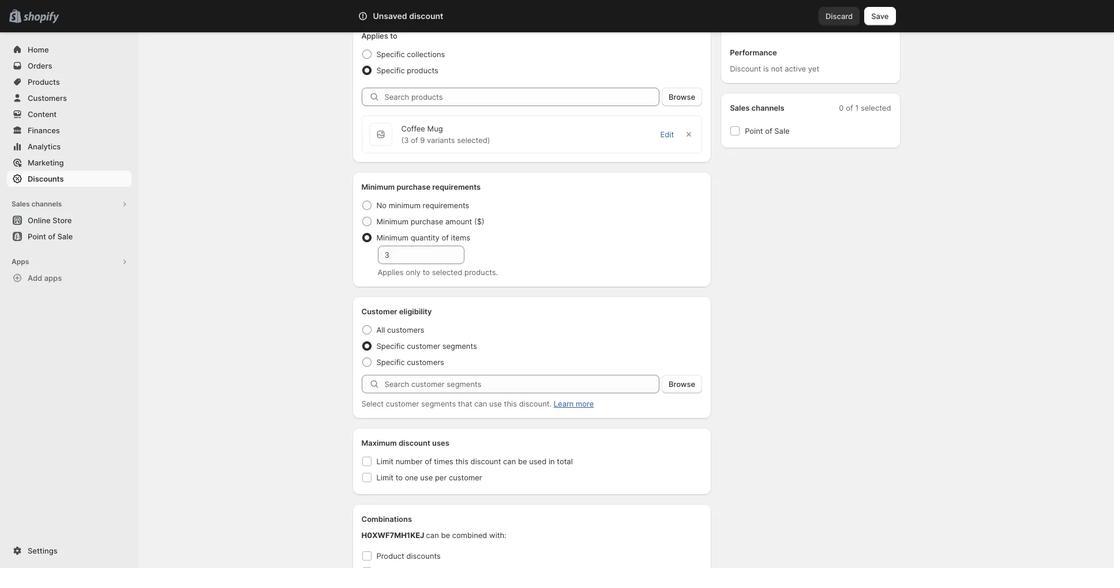 Task type: describe. For each thing, give the bounding box(es) containing it.
discount
[[730, 64, 761, 73]]

customer
[[362, 307, 397, 316]]

discounts link
[[7, 171, 132, 187]]

0
[[839, 103, 844, 113]]

sale inside button
[[57, 232, 73, 241]]

browse button for specific customer segments
[[662, 375, 702, 394]]

fixed amount button
[[416, 2, 478, 21]]

of inside button
[[48, 232, 55, 241]]

to for limit
[[396, 473, 403, 482]]

point of sale link
[[7, 229, 132, 245]]

content link
[[7, 106, 132, 122]]

minimum purchase requirements
[[362, 182, 481, 192]]

minimum
[[389, 201, 421, 210]]

coffee
[[401, 124, 425, 133]]

percentage button
[[362, 2, 417, 21]]

learn more link
[[554, 399, 594, 409]]

discount.
[[519, 399, 552, 409]]

products.
[[465, 268, 498, 277]]

coffee mug (3 of 9 variants selected)
[[401, 124, 490, 145]]

customer for specific
[[407, 342, 440, 351]]

items
[[451, 233, 470, 242]]

all
[[377, 326, 385, 335]]

sales inside 'button'
[[12, 200, 30, 208]]

customer eligibility
[[362, 307, 432, 316]]

specific for specific products
[[377, 66, 405, 75]]

discount for unsaved
[[409, 11, 443, 21]]

2 horizontal spatial can
[[503, 457, 516, 466]]

other
[[812, 9, 831, 18]]

point inside button
[[28, 232, 46, 241]]

0 vertical spatial sales
[[730, 103, 750, 113]]

($)
[[474, 217, 485, 226]]

applies for applies only to selected products.
[[378, 268, 404, 277]]

customers for specific customers
[[407, 358, 444, 367]]

minimum quantity of items
[[377, 233, 470, 242]]

browse button for specific products
[[662, 88, 702, 106]]

applies to
[[362, 31, 397, 40]]

online store button
[[0, 212, 139, 229]]

minimum for minimum purchase requirements
[[362, 182, 395, 192]]

1 horizontal spatial be
[[518, 457, 527, 466]]

channels inside 'button'
[[31, 200, 62, 208]]

0 vertical spatial discounts
[[833, 9, 867, 18]]

(3
[[401, 136, 409, 145]]

combine
[[762, 9, 793, 18]]

minimum for minimum purchase amount ($)
[[377, 217, 409, 226]]

online store
[[28, 216, 72, 225]]

products link
[[7, 74, 132, 90]]

selected for 1
[[861, 103, 891, 113]]

online
[[28, 216, 51, 225]]

to for applies
[[390, 31, 397, 40]]

is
[[764, 64, 769, 73]]

no minimum requirements
[[377, 201, 469, 210]]

content
[[28, 110, 57, 119]]

all customers
[[377, 326, 425, 335]]

used
[[529, 457, 547, 466]]

settings link
[[7, 543, 132, 559]]

learn
[[554, 399, 574, 409]]

specific for specific collections
[[377, 50, 405, 59]]

not
[[771, 64, 783, 73]]

product
[[377, 552, 404, 561]]

specific for specific customers
[[377, 358, 405, 367]]

1 vertical spatial discounts
[[407, 552, 441, 561]]

discount is not active yet
[[730, 64, 820, 73]]

in
[[549, 457, 555, 466]]

requirements for no minimum requirements
[[423, 201, 469, 210]]

customers for all customers
[[387, 326, 425, 335]]

can't combine with other discounts
[[742, 9, 867, 18]]

limit for limit number of times this discount can be used in total
[[377, 457, 394, 466]]

marketing link
[[7, 155, 132, 171]]

total
[[557, 457, 573, 466]]

variants
[[427, 136, 455, 145]]

mug
[[427, 124, 443, 133]]

1 horizontal spatial can
[[474, 399, 487, 409]]

product discounts
[[377, 552, 441, 561]]

finances link
[[7, 122, 132, 139]]

search button
[[390, 7, 725, 25]]

customers
[[28, 93, 67, 103]]

fixed amount
[[423, 7, 471, 16]]

active
[[785, 64, 806, 73]]

selected for to
[[432, 268, 462, 277]]

one
[[405, 473, 418, 482]]

unsaved discount
[[373, 11, 443, 21]]

eligibility
[[399, 307, 432, 316]]

2 vertical spatial customer
[[449, 473, 482, 482]]

edit
[[661, 130, 674, 139]]

amount inside button
[[444, 7, 471, 16]]

h0xwf7mh1kej
[[362, 531, 424, 540]]

analytics
[[28, 142, 61, 151]]

applies for applies to
[[362, 31, 388, 40]]

orders
[[28, 61, 52, 70]]

yet
[[808, 64, 820, 73]]

specific collections
[[377, 50, 445, 59]]

can't
[[742, 9, 760, 18]]

selected)
[[457, 136, 490, 145]]

analytics link
[[7, 139, 132, 155]]

0 of 1 selected
[[839, 103, 891, 113]]

edit button
[[654, 126, 681, 143]]

marketing
[[28, 158, 64, 167]]

2 vertical spatial discount
[[471, 457, 501, 466]]

customers link
[[7, 90, 132, 106]]

add apps button
[[7, 270, 132, 286]]

0 vertical spatial sales channels
[[730, 103, 785, 113]]

1 vertical spatial to
[[423, 268, 430, 277]]

orders link
[[7, 58, 132, 74]]

with:
[[489, 531, 507, 540]]



Task type: vqa. For each thing, say whether or not it's contained in the screenshot.
for inside 1 day left in your trial element
no



Task type: locate. For each thing, give the bounding box(es) containing it.
sales channels inside the sales channels 'button'
[[12, 200, 62, 208]]

limit for limit to one use per customer
[[377, 473, 394, 482]]

sales down the discount on the top of page
[[730, 103, 750, 113]]

0 vertical spatial be
[[518, 457, 527, 466]]

0 vertical spatial this
[[504, 399, 517, 409]]

minimum for minimum quantity of items
[[377, 233, 409, 242]]

channels down is
[[752, 103, 785, 113]]

apps
[[44, 274, 62, 283]]

point
[[745, 126, 763, 136], [28, 232, 46, 241]]

products
[[28, 77, 60, 87]]

purchase up "quantity"
[[411, 217, 443, 226]]

sales channels button
[[7, 196, 132, 212]]

1 vertical spatial point of sale
[[28, 232, 73, 241]]

customer for select
[[386, 399, 419, 409]]

customer up specific customers in the left bottom of the page
[[407, 342, 440, 351]]

1 horizontal spatial point of sale
[[745, 126, 790, 136]]

no
[[377, 201, 387, 210]]

add apps
[[28, 274, 62, 283]]

be
[[518, 457, 527, 466], [441, 531, 450, 540]]

0 vertical spatial minimum
[[362, 182, 395, 192]]

browse for specific customer segments
[[669, 380, 696, 389]]

0 vertical spatial discount
[[409, 11, 443, 21]]

purchase
[[397, 182, 431, 192], [411, 217, 443, 226]]

home
[[28, 45, 49, 54]]

customer right select
[[386, 399, 419, 409]]

customer down limit number of times this discount can be used in total
[[449, 473, 482, 482]]

0 horizontal spatial use
[[420, 473, 433, 482]]

1 horizontal spatial sale
[[775, 126, 790, 136]]

requirements
[[432, 182, 481, 192], [423, 201, 469, 210]]

maximum discount uses
[[362, 439, 450, 448]]

limit
[[377, 457, 394, 466], [377, 473, 394, 482]]

specific
[[377, 50, 405, 59], [377, 66, 405, 75], [377, 342, 405, 351], [377, 358, 405, 367]]

1 vertical spatial limit
[[377, 473, 394, 482]]

limit to one use per customer
[[377, 473, 482, 482]]

segments for specific
[[442, 342, 477, 351]]

sales channels up online
[[12, 200, 62, 208]]

2 vertical spatial minimum
[[377, 233, 409, 242]]

minimum down no on the left top of the page
[[377, 217, 409, 226]]

1 specific from the top
[[377, 50, 405, 59]]

0 vertical spatial segments
[[442, 342, 477, 351]]

selected
[[861, 103, 891, 113], [432, 268, 462, 277]]

segments up specific customers in the left bottom of the page
[[442, 342, 477, 351]]

can right that
[[474, 399, 487, 409]]

segments
[[442, 342, 477, 351], [421, 399, 456, 409]]

can left the used
[[503, 457, 516, 466]]

amount right "fixed"
[[444, 7, 471, 16]]

1 horizontal spatial sales channels
[[730, 103, 785, 113]]

only
[[406, 268, 421, 277]]

number
[[396, 457, 423, 466]]

point of sale
[[745, 126, 790, 136], [28, 232, 73, 241]]

1 vertical spatial applies
[[378, 268, 404, 277]]

discard button
[[819, 7, 860, 25]]

limit left one
[[377, 473, 394, 482]]

0 vertical spatial browse
[[669, 92, 696, 102]]

fixed
[[423, 7, 442, 16]]

amount up items
[[446, 217, 472, 226]]

browse button
[[662, 88, 702, 106], [662, 375, 702, 394]]

browse for specific products
[[669, 92, 696, 102]]

1 vertical spatial channels
[[31, 200, 62, 208]]

selected right 1
[[861, 103, 891, 113]]

1 limit from the top
[[377, 457, 394, 466]]

1 horizontal spatial discounts
[[833, 9, 867, 18]]

1 horizontal spatial channels
[[752, 103, 785, 113]]

1 vertical spatial segments
[[421, 399, 456, 409]]

1 vertical spatial sale
[[57, 232, 73, 241]]

1 horizontal spatial selected
[[861, 103, 891, 113]]

requirements up no minimum requirements
[[432, 182, 481, 192]]

1 vertical spatial can
[[503, 457, 516, 466]]

2 browse from the top
[[669, 380, 696, 389]]

uses
[[432, 439, 450, 448]]

0 vertical spatial point
[[745, 126, 763, 136]]

quantity
[[411, 233, 440, 242]]

be left combined
[[441, 531, 450, 540]]

applies left only
[[378, 268, 404, 277]]

limit down maximum
[[377, 457, 394, 466]]

segments left that
[[421, 399, 456, 409]]

customers down "customer eligibility"
[[387, 326, 425, 335]]

1 vertical spatial purchase
[[411, 217, 443, 226]]

applies
[[362, 31, 388, 40], [378, 268, 404, 277]]

use left the per
[[420, 473, 433, 482]]

0 vertical spatial customer
[[407, 342, 440, 351]]

products
[[407, 66, 439, 75]]

amount
[[444, 7, 471, 16], [446, 217, 472, 226]]

purchase up minimum
[[397, 182, 431, 192]]

combined
[[452, 531, 487, 540]]

0 vertical spatial browse button
[[662, 88, 702, 106]]

2 vertical spatial to
[[396, 473, 403, 482]]

4 specific from the top
[[377, 358, 405, 367]]

1 horizontal spatial sales
[[730, 103, 750, 113]]

0 horizontal spatial sales
[[12, 200, 30, 208]]

select
[[362, 399, 384, 409]]

1 vertical spatial be
[[441, 531, 450, 540]]

performance
[[730, 48, 777, 57]]

channels up online store
[[31, 200, 62, 208]]

be left the used
[[518, 457, 527, 466]]

0 vertical spatial channels
[[752, 103, 785, 113]]

collections
[[407, 50, 445, 59]]

1 vertical spatial amount
[[446, 217, 472, 226]]

requirements up minimum purchase amount ($) at the left
[[423, 201, 469, 210]]

combinations
[[362, 515, 412, 524]]

purchase for amount
[[411, 217, 443, 226]]

this down search customer segments text box
[[504, 399, 517, 409]]

specific customer segments
[[377, 342, 477, 351]]

1 vertical spatial this
[[456, 457, 469, 466]]

add
[[28, 274, 42, 283]]

of inside coffee mug (3 of 9 variants selected)
[[411, 136, 418, 145]]

1 vertical spatial discount
[[399, 439, 430, 448]]

Search customer segments text field
[[385, 375, 660, 394]]

purchase for requirements
[[397, 182, 431, 192]]

1 browse from the top
[[669, 92, 696, 102]]

0 horizontal spatial this
[[456, 457, 469, 466]]

1 vertical spatial point
[[28, 232, 46, 241]]

settings
[[28, 547, 58, 556]]

minimum purchase amount ($)
[[377, 217, 485, 226]]

0 vertical spatial applies
[[362, 31, 388, 40]]

specific for specific customer segments
[[377, 342, 405, 351]]

2 specific from the top
[[377, 66, 405, 75]]

to right only
[[423, 268, 430, 277]]

0 vertical spatial selected
[[861, 103, 891, 113]]

unsaved
[[373, 11, 407, 21]]

1 vertical spatial customers
[[407, 358, 444, 367]]

0 vertical spatial requirements
[[432, 182, 481, 192]]

can up product discounts
[[426, 531, 439, 540]]

save
[[872, 12, 889, 21]]

0 horizontal spatial selected
[[432, 268, 462, 277]]

0 horizontal spatial sale
[[57, 232, 73, 241]]

selected right only
[[432, 268, 462, 277]]

2 limit from the top
[[377, 473, 394, 482]]

save button
[[865, 7, 896, 25]]

0 horizontal spatial be
[[441, 531, 450, 540]]

use
[[489, 399, 502, 409], [420, 473, 433, 482]]

point of sale button
[[0, 229, 139, 245]]

discounts right the other
[[833, 9, 867, 18]]

specific customers
[[377, 358, 444, 367]]

1 vertical spatial requirements
[[423, 201, 469, 210]]

None text field
[[378, 246, 464, 264]]

minimum up no on the left top of the page
[[362, 182, 395, 192]]

1 vertical spatial use
[[420, 473, 433, 482]]

0 horizontal spatial point of sale
[[28, 232, 73, 241]]

segments for select
[[421, 399, 456, 409]]

0 horizontal spatial sales channels
[[12, 200, 62, 208]]

1 vertical spatial sales
[[12, 200, 30, 208]]

this right times
[[456, 457, 469, 466]]

applies down unsaved
[[362, 31, 388, 40]]

0 vertical spatial sale
[[775, 126, 790, 136]]

minimum
[[362, 182, 395, 192], [377, 217, 409, 226], [377, 233, 409, 242]]

applies only to selected products.
[[378, 268, 498, 277]]

1
[[855, 103, 859, 113]]

3 specific from the top
[[377, 342, 405, 351]]

9
[[420, 136, 425, 145]]

to left one
[[396, 473, 403, 482]]

0 horizontal spatial point
[[28, 232, 46, 241]]

discounts
[[28, 174, 64, 184]]

1 vertical spatial selected
[[432, 268, 462, 277]]

0 horizontal spatial channels
[[31, 200, 62, 208]]

0 vertical spatial limit
[[377, 457, 394, 466]]

customer
[[407, 342, 440, 351], [386, 399, 419, 409], [449, 473, 482, 482]]

0 vertical spatial amount
[[444, 7, 471, 16]]

discard
[[826, 12, 853, 21]]

discount
[[409, 11, 443, 21], [399, 439, 430, 448], [471, 457, 501, 466]]

0 vertical spatial can
[[474, 399, 487, 409]]

sales channels down is
[[730, 103, 785, 113]]

0 vertical spatial to
[[390, 31, 397, 40]]

Search products text field
[[385, 88, 660, 106]]

customers down specific customer segments
[[407, 358, 444, 367]]

sales up online
[[12, 200, 30, 208]]

to down unsaved
[[390, 31, 397, 40]]

discounts
[[833, 9, 867, 18], [407, 552, 441, 561]]

1 horizontal spatial use
[[489, 399, 502, 409]]

1 vertical spatial sales channels
[[12, 200, 62, 208]]

0 vertical spatial point of sale
[[745, 126, 790, 136]]

sales
[[730, 103, 750, 113], [12, 200, 30, 208]]

1 browse button from the top
[[662, 88, 702, 106]]

discount for maximum
[[399, 439, 430, 448]]

use right that
[[489, 399, 502, 409]]

1 vertical spatial browse button
[[662, 375, 702, 394]]

0 vertical spatial use
[[489, 399, 502, 409]]

select customer segments that can use this discount. learn more
[[362, 399, 594, 409]]

percentage
[[368, 7, 410, 16]]

finances
[[28, 126, 60, 135]]

0 horizontal spatial can
[[426, 531, 439, 540]]

0 horizontal spatial discounts
[[407, 552, 441, 561]]

2 vertical spatial can
[[426, 531, 439, 540]]

2 browse button from the top
[[662, 375, 702, 394]]

browse
[[669, 92, 696, 102], [669, 380, 696, 389]]

1 vertical spatial minimum
[[377, 217, 409, 226]]

h0xwf7mh1kej can be combined with:
[[362, 531, 507, 540]]

specific products
[[377, 66, 439, 75]]

1 horizontal spatial this
[[504, 399, 517, 409]]

1 horizontal spatial point
[[745, 126, 763, 136]]

0 vertical spatial customers
[[387, 326, 425, 335]]

requirements for minimum purchase requirements
[[432, 182, 481, 192]]

discounts down h0xwf7mh1kej can be combined with:
[[407, 552, 441, 561]]

1 vertical spatial customer
[[386, 399, 419, 409]]

store
[[53, 216, 72, 225]]

shopify image
[[23, 12, 59, 23]]

0 vertical spatial purchase
[[397, 182, 431, 192]]

minimum left "quantity"
[[377, 233, 409, 242]]

to
[[390, 31, 397, 40], [423, 268, 430, 277], [396, 473, 403, 482]]

limit number of times this discount can be used in total
[[377, 457, 573, 466]]

online store link
[[7, 212, 132, 229]]

with
[[795, 9, 810, 18]]

channels
[[752, 103, 785, 113], [31, 200, 62, 208]]

1 vertical spatial browse
[[669, 380, 696, 389]]

that
[[458, 399, 472, 409]]

maximum
[[362, 439, 397, 448]]

point of sale inside button
[[28, 232, 73, 241]]



